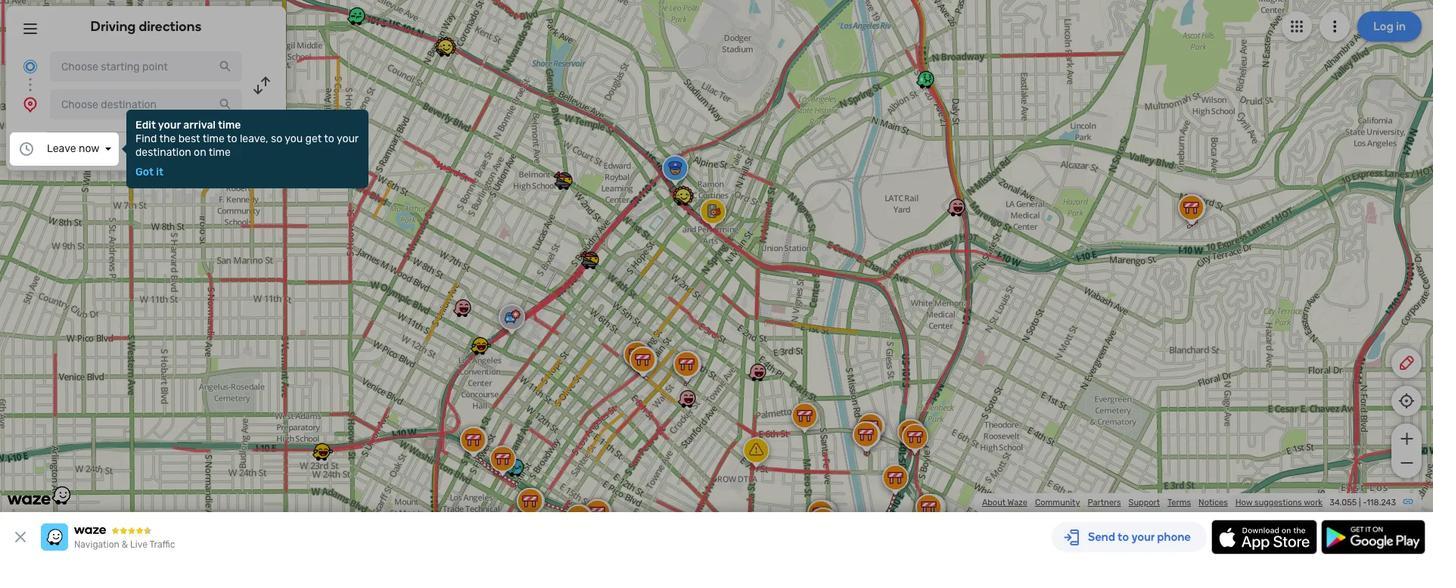 Task type: vqa. For each thing, say whether or not it's contained in the screenshot.
CA, within LOS ANGELES CA, USA
no



Task type: locate. For each thing, give the bounding box(es) containing it.
0 horizontal spatial to
[[227, 132, 237, 145]]

terms link
[[1168, 498, 1192, 508]]

driving directions
[[91, 18, 202, 35]]

on
[[194, 146, 206, 159]]

find
[[136, 132, 157, 145]]

1 horizontal spatial to
[[324, 132, 334, 145]]

directions
[[139, 18, 202, 35]]

0 vertical spatial your
[[158, 119, 181, 132]]

your up the in the left top of the page
[[158, 119, 181, 132]]

get
[[306, 132, 322, 145]]

time right 'on'
[[209, 146, 231, 159]]

&
[[122, 540, 128, 550]]

best
[[178, 132, 200, 145]]

waze
[[1008, 498, 1028, 508]]

to
[[227, 132, 237, 145], [324, 132, 334, 145]]

leave,
[[240, 132, 268, 145]]

time up leave,
[[218, 119, 241, 132]]

your right get at top
[[337, 132, 359, 145]]

about waze community partners support terms notices how suggestions work 34.055 | -118.243
[[983, 498, 1397, 508]]

leave
[[47, 142, 76, 155]]

location image
[[21, 95, 39, 114]]

2 to from the left
[[324, 132, 334, 145]]

time up 'on'
[[203, 132, 225, 145]]

terms
[[1168, 498, 1192, 508]]

x image
[[11, 528, 30, 547]]

leave now
[[47, 142, 100, 155]]

1 vertical spatial your
[[337, 132, 359, 145]]

now
[[79, 142, 100, 155]]

driving
[[91, 18, 136, 35]]

zoom out image
[[1398, 454, 1417, 472]]

your
[[158, 119, 181, 132], [337, 132, 359, 145]]

time
[[218, 119, 241, 132], [203, 132, 225, 145], [209, 146, 231, 159]]

you
[[285, 132, 303, 145]]

1 horizontal spatial your
[[337, 132, 359, 145]]

got it button
[[136, 166, 163, 179]]

suggestions
[[1255, 498, 1303, 508]]

support
[[1129, 498, 1160, 508]]

to right get at top
[[324, 132, 334, 145]]

notices
[[1199, 498, 1228, 508]]

pencil image
[[1398, 354, 1416, 372]]

clock image
[[17, 140, 36, 158]]

to left leave,
[[227, 132, 237, 145]]

1 vertical spatial time
[[203, 132, 225, 145]]



Task type: describe. For each thing, give the bounding box(es) containing it.
0 horizontal spatial your
[[158, 119, 181, 132]]

got
[[136, 166, 154, 179]]

|
[[1360, 498, 1362, 508]]

2 vertical spatial time
[[209, 146, 231, 159]]

how
[[1236, 498, 1253, 508]]

live
[[130, 540, 148, 550]]

the
[[159, 132, 176, 145]]

118.243
[[1367, 498, 1397, 508]]

support link
[[1129, 498, 1160, 508]]

navigation
[[74, 540, 120, 550]]

navigation & live traffic
[[74, 540, 175, 550]]

link image
[[1403, 496, 1415, 508]]

about
[[983, 498, 1006, 508]]

1 to from the left
[[227, 132, 237, 145]]

-
[[1364, 498, 1367, 508]]

destination
[[136, 146, 191, 159]]

Choose starting point text field
[[50, 51, 242, 82]]

partners
[[1088, 498, 1122, 508]]

traffic
[[149, 540, 175, 550]]

community
[[1036, 498, 1081, 508]]

work
[[1304, 498, 1323, 508]]

zoom in image
[[1398, 430, 1417, 448]]

so
[[271, 132, 283, 145]]

Choose destination text field
[[50, 89, 242, 120]]

how suggestions work link
[[1236, 498, 1323, 508]]

0 vertical spatial time
[[218, 119, 241, 132]]

arrival
[[183, 119, 216, 132]]

edit
[[136, 119, 156, 132]]

community link
[[1036, 498, 1081, 508]]

current location image
[[21, 58, 39, 76]]

34.055
[[1330, 498, 1358, 508]]

edit your arrival time find the best time to leave, so you get to your destination on time got it
[[136, 119, 359, 179]]

about waze link
[[983, 498, 1028, 508]]

notices link
[[1199, 498, 1228, 508]]

partners link
[[1088, 498, 1122, 508]]

it
[[156, 166, 163, 179]]



